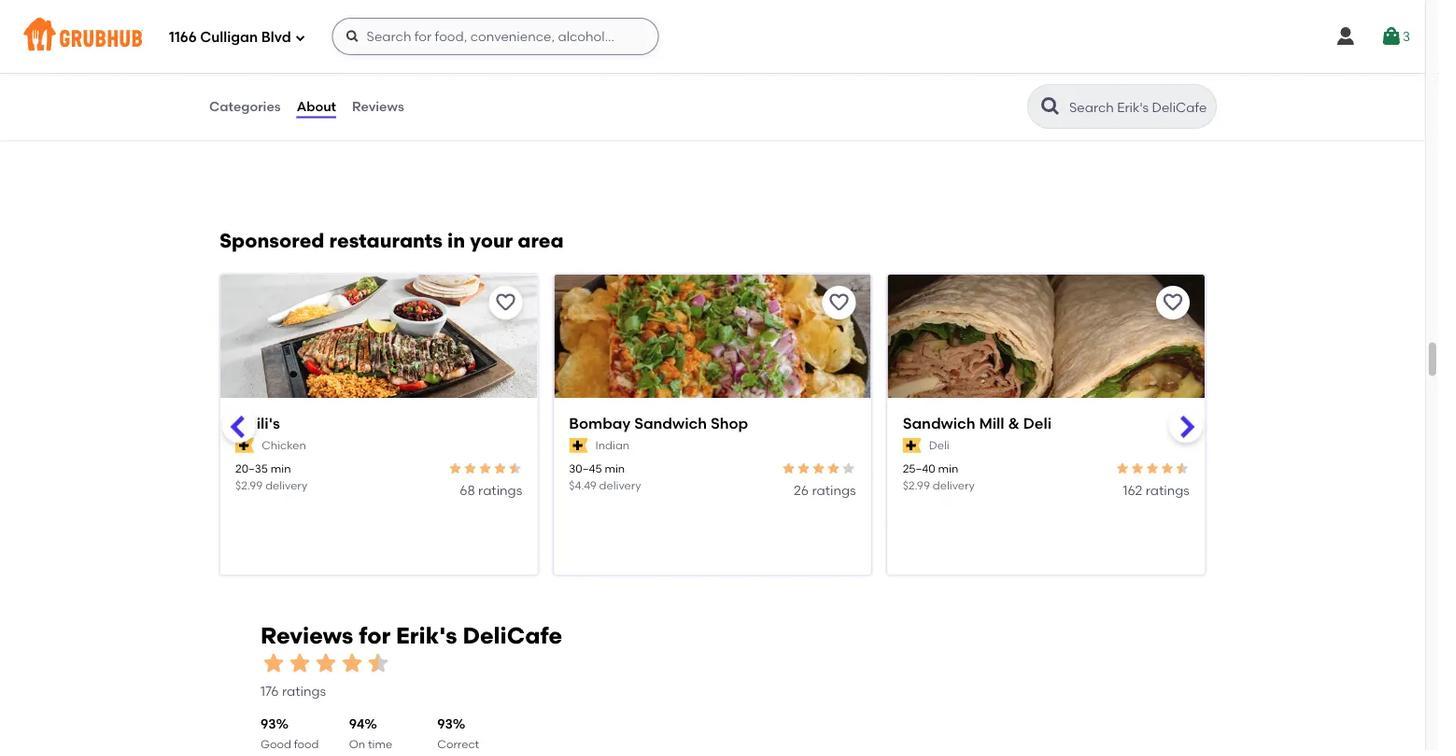 Task type: describe. For each thing, give the bounding box(es) containing it.
chili's logo image
[[220, 275, 537, 432]]

ratings for sandwich mill & deli
[[1146, 483, 1190, 499]]

ratings for bombay sandwich shop
[[812, 483, 856, 499]]

2 sandwich from the left
[[903, 415, 976, 433]]

$2.99 for chili's
[[235, 479, 263, 492]]

2 horizontal spatial svg image
[[1335, 25, 1357, 48]]

mill
[[979, 415, 1005, 433]]

30–45
[[569, 463, 602, 476]]

26 ratings
[[794, 483, 856, 499]]

2 93 from the left
[[438, 717, 453, 733]]

erik's delicafe link
[[220, 51, 422, 69]]

save this restaurant button for sandwich
[[1156, 286, 1190, 320]]

reviews for reviews
[[352, 98, 404, 114]]

ratings right 176
[[282, 683, 326, 699]]

1 horizontal spatial erik's
[[396, 622, 457, 649]]

1 sandwich from the left
[[634, 415, 707, 433]]

$4.49
[[569, 479, 597, 492]]

about
[[297, 98, 336, 114]]

subscription pass image
[[903, 439, 922, 454]]

30–45 min $4.49 delivery
[[569, 463, 641, 492]]

68
[[460, 483, 475, 499]]

25–40 min $2.99 delivery
[[903, 463, 975, 492]]

chili's link
[[235, 413, 523, 434]]

sponsored
[[220, 229, 325, 253]]

area
[[518, 229, 564, 253]]

162 ratings
[[1123, 483, 1190, 499]]

delivery for chili's
[[265, 479, 308, 492]]

0 horizontal spatial deli
[[929, 439, 950, 452]]

delivery for sandwich mill & deli
[[933, 479, 975, 492]]

3
[[1403, 28, 1411, 44]]

1 vertical spatial delicafe
[[463, 622, 562, 649]]

subscription pass image for chili's
[[235, 439, 254, 454]]

bombay sandwich shop logo image
[[554, 275, 871, 432]]

162
[[1123, 483, 1143, 499]]

&
[[1008, 415, 1020, 433]]

20–35 min $2.99 delivery
[[235, 463, 308, 492]]

ratings for chili's
[[478, 483, 522, 499]]

reviews button
[[351, 73, 405, 140]]

chicken
[[262, 439, 306, 452]]

1 save this restaurant button from the left
[[489, 286, 523, 320]]

1 save this restaurant image from the left
[[494, 292, 517, 314]]

reviews for erik's delicafe
[[261, 622, 562, 649]]

main navigation navigation
[[0, 0, 1426, 73]]

indian
[[596, 439, 630, 452]]

sandwich mill & deli link
[[903, 413, 1190, 434]]

save this restaurant image for bombay
[[828, 292, 851, 314]]

sandwich mill & deli logo image
[[888, 275, 1205, 432]]

sponsored restaurants in your area
[[220, 229, 564, 253]]

0 vertical spatial deli
[[1024, 415, 1052, 433]]

min for chili's
[[271, 463, 291, 476]]

176 ratings
[[261, 683, 326, 699]]



Task type: vqa. For each thing, say whether or not it's contained in the screenshot.
• Featured
no



Task type: locate. For each thing, give the bounding box(es) containing it.
shop
[[711, 415, 748, 433]]

subscription pass image
[[235, 439, 254, 454], [569, 439, 588, 454]]

culligan
[[200, 29, 258, 46]]

1166
[[169, 29, 197, 46]]

save this restaurant image
[[494, 292, 517, 314], [828, 292, 851, 314], [1162, 292, 1185, 314]]

bombay sandwich shop link
[[569, 413, 856, 434]]

delicafe inside 'link'
[[366, 52, 421, 68]]

3 min from the left
[[938, 463, 959, 476]]

2 $2.99 from the left
[[903, 479, 930, 492]]

min inside 30–45 min $4.49 delivery
[[605, 463, 625, 476]]

subscription pass image up 30–45
[[569, 439, 588, 454]]

$2.99 inside 20–35 min $2.99 delivery
[[235, 479, 263, 492]]

search icon image
[[1040, 95, 1062, 118]]

0 horizontal spatial delivery
[[265, 479, 308, 492]]

Search for food, convenience, alcohol... search field
[[332, 18, 659, 55]]

delivery inside 20–35 min $2.99 delivery
[[265, 479, 308, 492]]

2 horizontal spatial min
[[938, 463, 959, 476]]

1 horizontal spatial deli
[[1024, 415, 1052, 433]]

delivery down 20–35
[[265, 479, 308, 492]]

1 horizontal spatial min
[[605, 463, 625, 476]]

Search Erik's DeliCafe search field
[[1068, 98, 1211, 116]]

min right 25–40
[[938, 463, 959, 476]]

1 vertical spatial erik's
[[396, 622, 457, 649]]

1 horizontal spatial 93
[[438, 717, 453, 733]]

93 down 176
[[261, 717, 276, 733]]

categories button
[[208, 73, 282, 140]]

min for sandwich mill & deli
[[938, 463, 959, 476]]

1 horizontal spatial subscription pass image
[[569, 439, 588, 454]]

erik's right for
[[396, 622, 457, 649]]

bombay sandwich shop
[[569, 415, 748, 433]]

0 horizontal spatial save this restaurant button
[[489, 286, 523, 320]]

1 93 from the left
[[261, 717, 276, 733]]

your
[[470, 229, 513, 253]]

delivery right $4.49
[[599, 479, 641, 492]]

sandwich mill & deli
[[903, 415, 1052, 433]]

1 horizontal spatial save this restaurant button
[[823, 286, 856, 320]]

1 min from the left
[[271, 463, 291, 476]]

$2.99 inside 25–40 min $2.99 delivery
[[903, 479, 930, 492]]

0 vertical spatial erik's
[[331, 52, 363, 68]]

star icon image
[[448, 462, 463, 477], [463, 462, 478, 477], [478, 462, 493, 477], [493, 462, 508, 477], [508, 462, 522, 477], [508, 462, 522, 477], [782, 462, 797, 477], [797, 462, 811, 477], [811, 462, 826, 477], [826, 462, 841, 477], [841, 462, 856, 477], [1115, 462, 1130, 477], [1130, 462, 1145, 477], [1145, 462, 1160, 477], [1160, 462, 1175, 477], [1175, 462, 1190, 477], [1175, 462, 1190, 477], [261, 651, 287, 677], [287, 651, 313, 677], [313, 651, 339, 677], [339, 651, 365, 677], [365, 651, 391, 677], [365, 651, 391, 677]]

2 save this restaurant image from the left
[[828, 292, 851, 314]]

ratings right 68
[[478, 483, 522, 499]]

0 horizontal spatial $2.99
[[235, 479, 263, 492]]

categories
[[209, 98, 281, 114]]

0 horizontal spatial svg image
[[295, 32, 306, 43]]

2 horizontal spatial save this restaurant image
[[1162, 292, 1185, 314]]

1 vertical spatial reviews
[[261, 622, 353, 649]]

1 horizontal spatial svg image
[[345, 29, 360, 44]]

svg image
[[1335, 25, 1357, 48], [345, 29, 360, 44], [295, 32, 306, 43]]

3 delivery from the left
[[933, 479, 975, 492]]

ratings right 26
[[812, 483, 856, 499]]

0 horizontal spatial sandwich
[[634, 415, 707, 433]]

erik's
[[331, 52, 363, 68], [396, 622, 457, 649]]

$2.99 for sandwich mill & deli
[[903, 479, 930, 492]]

1 horizontal spatial $2.99
[[903, 479, 930, 492]]

sandwich
[[634, 415, 707, 433], [903, 415, 976, 433]]

3 button
[[1381, 20, 1411, 53]]

1 $2.99 from the left
[[235, 479, 263, 492]]

deli
[[1024, 415, 1052, 433], [929, 439, 950, 452]]

68 ratings
[[460, 483, 522, 499]]

ratings
[[478, 483, 522, 499], [812, 483, 856, 499], [1146, 483, 1190, 499], [282, 683, 326, 699]]

deli right &
[[1024, 415, 1052, 433]]

reviews up 176 ratings
[[261, 622, 353, 649]]

delivery
[[265, 479, 308, 492], [599, 479, 641, 492], [933, 479, 975, 492]]

blvd
[[261, 29, 291, 46]]

93 right the 94
[[438, 717, 453, 733]]

reviews
[[352, 98, 404, 114], [261, 622, 353, 649]]

1 delivery from the left
[[265, 479, 308, 492]]

1 horizontal spatial sandwich
[[903, 415, 976, 433]]

bombay
[[569, 415, 631, 433]]

1 horizontal spatial save this restaurant image
[[828, 292, 851, 314]]

$2.99
[[235, 479, 263, 492], [903, 479, 930, 492]]

reviews for reviews for erik's delicafe
[[261, 622, 353, 649]]

26
[[794, 483, 809, 499]]

sandwich up subscription pass icon
[[903, 415, 976, 433]]

3 save this restaurant button from the left
[[1156, 286, 1190, 320]]

restaurants
[[329, 229, 443, 253]]

3 save this restaurant image from the left
[[1162, 292, 1185, 314]]

176
[[261, 683, 279, 699]]

deli right subscription pass icon
[[929, 439, 950, 452]]

0 horizontal spatial subscription pass image
[[235, 439, 254, 454]]

for
[[359, 622, 391, 649]]

min down the chicken
[[271, 463, 291, 476]]

delivery inside 25–40 min $2.99 delivery
[[933, 479, 975, 492]]

min
[[271, 463, 291, 476], [605, 463, 625, 476], [938, 463, 959, 476]]

94
[[349, 717, 365, 733]]

subscription pass image for bombay sandwich shop
[[569, 439, 588, 454]]

reviews inside button
[[352, 98, 404, 114]]

ratings right 162
[[1146, 483, 1190, 499]]

save this restaurant button
[[489, 286, 523, 320], [823, 286, 856, 320], [1156, 286, 1190, 320]]

25–40
[[903, 463, 936, 476]]

2 min from the left
[[605, 463, 625, 476]]

1 horizontal spatial delivery
[[599, 479, 641, 492]]

delivery for bombay sandwich shop
[[599, 479, 641, 492]]

0 horizontal spatial delicafe
[[366, 52, 421, 68]]

subscription pass image up 20–35
[[235, 439, 254, 454]]

min for bombay sandwich shop
[[605, 463, 625, 476]]

20–35
[[235, 463, 268, 476]]

0 vertical spatial delicafe
[[366, 52, 421, 68]]

0 horizontal spatial save this restaurant image
[[494, 292, 517, 314]]

about button
[[296, 73, 337, 140]]

0 horizontal spatial erik's
[[331, 52, 363, 68]]

save this restaurant button for bombay
[[823, 286, 856, 320]]

reviews down erik's delicafe
[[352, 98, 404, 114]]

2 subscription pass image from the left
[[569, 439, 588, 454]]

svg image left svg image
[[1335, 25, 1357, 48]]

svg image right blvd
[[295, 32, 306, 43]]

1 vertical spatial deli
[[929, 439, 950, 452]]

erik's up about
[[331, 52, 363, 68]]

min down indian
[[605, 463, 625, 476]]

min inside 25–40 min $2.99 delivery
[[938, 463, 959, 476]]

2 horizontal spatial delivery
[[933, 479, 975, 492]]

min inside 20–35 min $2.99 delivery
[[271, 463, 291, 476]]

1166 culligan blvd
[[169, 29, 291, 46]]

delicafe
[[366, 52, 421, 68], [463, 622, 562, 649]]

sandwich left 'shop'
[[634, 415, 707, 433]]

delivery down 25–40
[[933, 479, 975, 492]]

chili's
[[235, 415, 280, 433]]

$2.99 down 25–40
[[903, 479, 930, 492]]

1 horizontal spatial delicafe
[[463, 622, 562, 649]]

delivery inside 30–45 min $4.49 delivery
[[599, 479, 641, 492]]

1 subscription pass image from the left
[[235, 439, 254, 454]]

0 horizontal spatial min
[[271, 463, 291, 476]]

svg image
[[1381, 25, 1403, 48]]

0 horizontal spatial 93
[[261, 717, 276, 733]]

erik's delicafe
[[331, 52, 421, 68]]

$2.99 down 20–35
[[235, 479, 263, 492]]

2 horizontal spatial save this restaurant button
[[1156, 286, 1190, 320]]

2 save this restaurant button from the left
[[823, 286, 856, 320]]

in
[[448, 229, 465, 253]]

0 vertical spatial reviews
[[352, 98, 404, 114]]

erik's inside 'link'
[[331, 52, 363, 68]]

svg image up erik's delicafe
[[345, 29, 360, 44]]

93
[[261, 717, 276, 733], [438, 717, 453, 733]]

2 delivery from the left
[[599, 479, 641, 492]]

save this restaurant image for sandwich
[[1162, 292, 1185, 314]]



